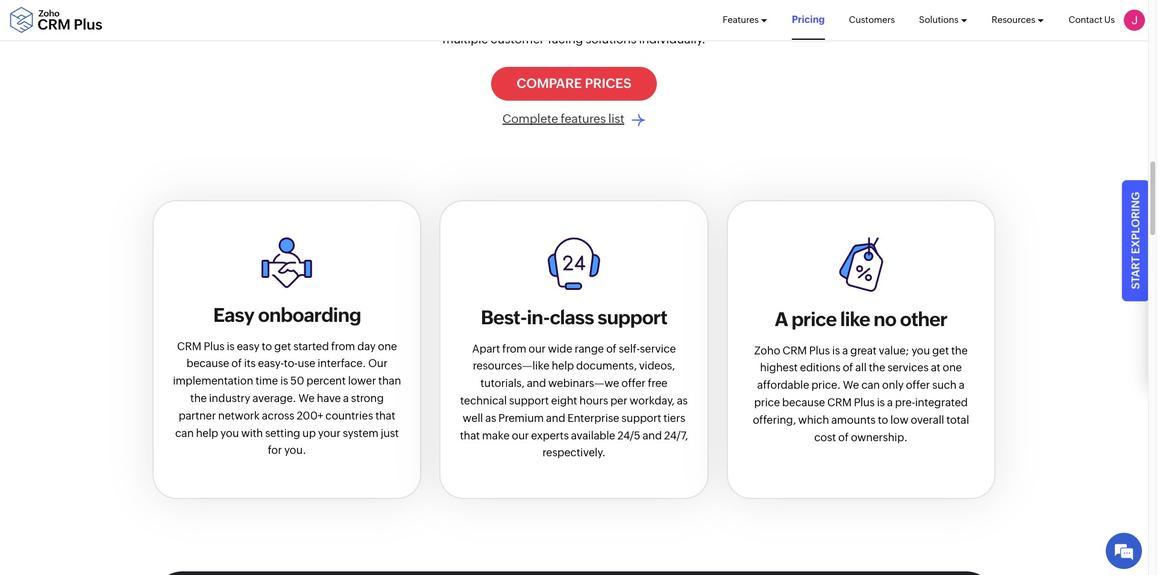 Task type: vqa. For each thing, say whether or not it's contained in the screenshot.
get to the left
yes



Task type: locate. For each thing, give the bounding box(es) containing it.
we up 200+
[[299, 392, 315, 405]]

crm down price.
[[828, 396, 852, 409]]

industry
[[209, 392, 250, 405]]

overall
[[911, 413, 945, 426]]

0 horizontal spatial price
[[754, 396, 780, 409]]

0 horizontal spatial plus
[[204, 340, 225, 352]]

you down network
[[221, 427, 239, 439]]

that inside crm plus is easy to get started from day one because of its easy-to-use interface. our implementation time is 50 percent lower than the industry average. we have a strong partner network across 200+ countries that can help you with setting up your system just for you.
[[376, 409, 396, 422]]

well
[[463, 412, 483, 424]]

tiers
[[664, 412, 686, 424]]

plus
[[204, 340, 225, 352], [809, 344, 830, 357], [854, 396, 875, 409]]

contact us
[[1069, 14, 1115, 25]]

1 horizontal spatial plus
[[809, 344, 830, 357]]

can inside zoho crm plus is a great value; you get the highest editions of all the services at one affordable price. we can only offer such a price because crm plus is a pre-integrated offering, which amounts to low overall total cost of ownership.
[[862, 379, 880, 391]]

low
[[891, 413, 909, 426]]

you
[[912, 344, 930, 357], [221, 427, 239, 439]]

24/5
[[618, 429, 641, 442]]

of inside crm plus is easy to get started from day one because of its easy-to-use interface. our implementation time is 50 percent lower than the industry average. we have a strong partner network across 200+ countries that can help you with setting up your system just for you.
[[232, 357, 242, 370]]

because up which at the right of the page
[[783, 396, 825, 409]]

the
[[402, 13, 420, 27], [952, 344, 968, 357], [869, 361, 886, 374], [190, 392, 207, 405]]

day
[[358, 340, 376, 352]]

1 vertical spatial you
[[221, 427, 239, 439]]

you up services
[[912, 344, 930, 357]]

0 horizontal spatial can
[[175, 427, 194, 439]]

0 horizontal spatial to
[[262, 340, 272, 352]]

help inside crm plus is easy to get started from day one because of its easy-to-use interface. our implementation time is 50 percent lower than the industry average. we have a strong partner network across 200+ countries that can help you with setting up your system just for you.
[[196, 427, 218, 439]]

crm up the implementation
[[177, 340, 202, 352]]

cost left savings at the top of page
[[423, 13, 447, 27]]

only
[[883, 379, 904, 391]]

setting
[[265, 427, 300, 439]]

complete features list
[[503, 112, 625, 126]]

up
[[303, 427, 316, 439]]

0 vertical spatial support
[[598, 307, 667, 329]]

a
[[775, 308, 788, 331]]

0 vertical spatial as
[[677, 394, 688, 407]]

help
[[552, 360, 574, 372], [196, 427, 218, 439]]

than
[[378, 375, 401, 387]]

premium
[[499, 412, 544, 424]]

and right 24/5
[[643, 429, 662, 442]]

us
[[1105, 14, 1115, 25]]

all
[[856, 361, 867, 374]]

one right at
[[943, 361, 962, 374]]

one inside zoho crm plus is a great value; you get the highest editions of all the services at one affordable price. we can only offer such a price because crm plus is a pre-integrated offering, which amounts to low overall total cost of ownership.
[[943, 361, 962, 374]]

other
[[900, 308, 948, 331]]

0 horizontal spatial that
[[376, 409, 396, 422]]

get
[[274, 340, 291, 352], [933, 344, 949, 357]]

0 horizontal spatial get
[[274, 340, 291, 352]]

because up the implementation
[[187, 357, 229, 370]]

0 horizontal spatial from
[[331, 340, 355, 352]]

0 vertical spatial we
[[843, 379, 860, 391]]

make
[[482, 429, 510, 442]]

because
[[187, 357, 229, 370], [783, 396, 825, 409]]

as right well
[[485, 412, 496, 424]]

customer-
[[491, 32, 548, 46]]

0 horizontal spatial cost
[[423, 13, 447, 27]]

contact
[[1069, 14, 1103, 25]]

0 horizontal spatial you
[[221, 427, 239, 439]]

plus left easy
[[204, 340, 225, 352]]

offer
[[622, 377, 646, 390], [906, 379, 930, 391]]

documents,
[[576, 360, 637, 372]]

1 horizontal spatial can
[[862, 379, 880, 391]]

can down all
[[862, 379, 880, 391]]

of left its
[[232, 357, 242, 370]]

200+
[[297, 409, 323, 422]]

1 vertical spatial that
[[460, 429, 480, 442]]

of right instead
[[714, 13, 726, 27]]

complete features list link
[[503, 112, 646, 126]]

help down partner
[[196, 427, 218, 439]]

and up experts on the bottom
[[546, 412, 566, 424]]

1 vertical spatial price
[[754, 396, 780, 409]]

that
[[376, 409, 396, 422], [460, 429, 480, 442]]

1 horizontal spatial from
[[503, 342, 527, 355]]

range
[[575, 342, 604, 355]]

1 horizontal spatial offer
[[906, 379, 930, 391]]

zoho crmplus logo image
[[9, 7, 102, 33]]

experts
[[531, 429, 569, 442]]

that down well
[[460, 429, 480, 442]]

1 vertical spatial one
[[943, 361, 962, 374]]

like
[[840, 308, 870, 331]]

0 vertical spatial one
[[378, 340, 397, 352]]

we inside zoho crm plus is a great value; you get the highest editions of all the services at one affordable price. we can only offer such a price because crm plus is a pre-integrated offering, which amounts to low overall total cost of ownership.
[[843, 379, 860, 391]]

the right check
[[402, 13, 420, 27]]

enterprise
[[568, 412, 620, 424]]

a up the facing
[[569, 13, 576, 27]]

1 horizontal spatial that
[[460, 429, 480, 442]]

easy
[[237, 340, 260, 352]]

you inside zoho crm plus is a great value; you get the highest editions of all the services at one affordable price. we can only offer such a price because crm plus is a pre-integrated offering, which amounts to low overall total cost of ownership.
[[912, 344, 930, 357]]

plus up the amounts
[[854, 396, 875, 409]]

one inside crm plus is easy to get started from day one because of its easy-to-use interface. our implementation time is 50 percent lower than the industry average. we have a strong partner network across 200+ countries that can help you with setting up your system just for you.
[[378, 340, 397, 352]]

savings
[[449, 13, 491, 27]]

the up partner
[[190, 392, 207, 405]]

1 vertical spatial because
[[783, 396, 825, 409]]

help down wide
[[552, 360, 574, 372]]

offer up per
[[622, 377, 646, 390]]

and
[[527, 377, 546, 390], [546, 412, 566, 424], [643, 429, 662, 442]]

per
[[611, 394, 628, 407]]

1 horizontal spatial cost
[[815, 431, 836, 444]]

using
[[536, 13, 567, 27]]

from up the resources—like
[[503, 342, 527, 355]]

1 horizontal spatial because
[[783, 396, 825, 409]]

great
[[851, 344, 877, 357]]

0 vertical spatial our
[[529, 342, 546, 355]]

crm inside crm plus is easy to get started from day one because of its easy-to-use interface. our implementation time is 50 percent lower than the industry average. we have a strong partner network across 200+ countries that can help you with setting up your system just for you.
[[177, 340, 202, 352]]

0 vertical spatial can
[[862, 379, 880, 391]]

support up self-
[[598, 307, 667, 329]]

0 horizontal spatial offer
[[622, 377, 646, 390]]

0 horizontal spatial because
[[187, 357, 229, 370]]

1 vertical spatial we
[[299, 392, 315, 405]]

best-
[[481, 307, 527, 329]]

2 vertical spatial support
[[622, 412, 662, 424]]

1 vertical spatial help
[[196, 427, 218, 439]]

we down all
[[843, 379, 860, 391]]

pricing
[[792, 14, 825, 25]]

1 horizontal spatial help
[[552, 360, 574, 372]]

support down workday,
[[622, 412, 662, 424]]

we inside crm plus is easy to get started from day one because of its easy-to-use interface. our implementation time is 50 percent lower than the industry average. we have a strong partner network across 200+ countries that can help you with setting up your system just for you.
[[299, 392, 315, 405]]

1 horizontal spatial one
[[943, 361, 962, 374]]

can down partner
[[175, 427, 194, 439]]

get inside zoho crm plus is a great value; you get the highest editions of all the services at one affordable price. we can only offer such a price because crm plus is a pre-integrated offering, which amounts to low overall total cost of ownership.
[[933, 344, 949, 357]]

0 horizontal spatial help
[[196, 427, 218, 439]]

0 vertical spatial price
[[792, 308, 837, 331]]

support up premium on the bottom of the page
[[509, 394, 549, 407]]

exploring
[[1129, 192, 1142, 254]]

help inside apart from our wide range of self-service resources—like help documents, videos, tutorials, and webinars—we offer free technical support eight hours per workday, as well as premium and enterprise support tiers that make our experts available 24/5 and 24/7, respectively.
[[552, 360, 574, 372]]

cost down which at the right of the page
[[815, 431, 836, 444]]

offer down services
[[906, 379, 930, 391]]

from up interface.
[[331, 340, 355, 352]]

use
[[298, 357, 316, 370]]

0 vertical spatial to
[[262, 340, 272, 352]]

easy
[[213, 304, 254, 326]]

from inside crm plus is easy to get started from day one because of its easy-to-use interface. our implementation time is 50 percent lower than the industry average. we have a strong partner network across 200+ countries that can help you with setting up your system just for you.
[[331, 340, 355, 352]]

0 horizontal spatial one
[[378, 340, 397, 352]]

price right a
[[792, 308, 837, 331]]

price up offering,
[[754, 396, 780, 409]]

1 horizontal spatial to
[[878, 413, 889, 426]]

one up our
[[378, 340, 397, 352]]

platform
[[620, 13, 668, 27]]

offer inside zoho crm plus is a great value; you get the highest editions of all the services at one affordable price. we can only offer such a price because crm plus is a pre-integrated offering, which amounts to low overall total cost of ownership.
[[906, 379, 930, 391]]

our left wide
[[529, 342, 546, 355]]

we
[[843, 379, 860, 391], [299, 392, 315, 405]]

of left self-
[[606, 342, 617, 355]]

0 horizontal spatial crm
[[177, 340, 202, 352]]

2 vertical spatial and
[[643, 429, 662, 442]]

0 vertical spatial that
[[376, 409, 396, 422]]

24/7,
[[664, 429, 688, 442]]

1 horizontal spatial we
[[843, 379, 860, 391]]

editions
[[800, 361, 841, 374]]

to left the low
[[878, 413, 889, 426]]

your
[[318, 427, 341, 439]]

get up at
[[933, 344, 949, 357]]

that up just
[[376, 409, 396, 422]]

1 horizontal spatial price
[[792, 308, 837, 331]]

our down premium on the bottom of the page
[[512, 429, 529, 442]]

crm
[[177, 340, 202, 352], [783, 344, 807, 357], [828, 396, 852, 409]]

0 vertical spatial because
[[187, 357, 229, 370]]

1 horizontal spatial get
[[933, 344, 949, 357]]

1 vertical spatial can
[[175, 427, 194, 439]]

0 vertical spatial you
[[912, 344, 930, 357]]

0 horizontal spatial we
[[299, 392, 315, 405]]

plus up editions
[[809, 344, 830, 357]]

a right have
[[343, 392, 349, 405]]

pricing link
[[792, 0, 825, 40]]

features link
[[723, 1, 768, 39]]

easy-
[[258, 357, 284, 370]]

james peterson image
[[1124, 9, 1145, 31]]

resources
[[992, 14, 1036, 25]]

plus inside crm plus is easy to get started from day one because of its easy-to-use interface. our implementation time is 50 percent lower than the industry average. we have a strong partner network across 200+ countries that can help you with setting up your system just for you.
[[204, 340, 225, 352]]

crm up highest
[[783, 344, 807, 357]]

total
[[947, 413, 970, 426]]

as up tiers
[[677, 394, 688, 407]]

0 vertical spatial cost
[[423, 13, 447, 27]]

price.
[[812, 379, 841, 391]]

just
[[381, 427, 399, 439]]

a left pre-
[[887, 396, 893, 409]]

as
[[677, 394, 688, 407], [485, 412, 496, 424]]

in-
[[527, 307, 550, 329]]

1 horizontal spatial as
[[677, 394, 688, 407]]

of down the amounts
[[839, 431, 849, 444]]

to up easy-
[[262, 340, 272, 352]]

1 vertical spatial to
[[878, 413, 889, 426]]

1 vertical spatial cost
[[815, 431, 836, 444]]

a inside the check the cost savings behind using a unified platform instead of managing multiple customer-facing solutions individually.
[[569, 13, 576, 27]]

1 horizontal spatial you
[[912, 344, 930, 357]]

get up to-
[[274, 340, 291, 352]]

and down the resources—like
[[527, 377, 546, 390]]

you inside crm plus is easy to get started from day one because of its easy-to-use interface. our implementation time is 50 percent lower than the industry average. we have a strong partner network across 200+ countries that can help you with setting up your system just for you.
[[221, 427, 239, 439]]

which
[[799, 413, 829, 426]]

0 horizontal spatial as
[[485, 412, 496, 424]]

0 vertical spatial help
[[552, 360, 574, 372]]



Task type: describe. For each thing, give the bounding box(es) containing it.
from inside apart from our wide range of self-service resources—like help documents, videos, tutorials, and webinars—we offer free technical support eight hours per workday, as well as premium and enterprise support tiers that make our experts available 24/5 and 24/7, respectively.
[[503, 342, 527, 355]]

to inside crm plus is easy to get started from day one because of its easy-to-use interface. our implementation time is 50 percent lower than the industry average. we have a strong partner network across 200+ countries that can help you with setting up your system just for you.
[[262, 340, 272, 352]]

the right all
[[869, 361, 886, 374]]

1 vertical spatial our
[[512, 429, 529, 442]]

started
[[293, 340, 329, 352]]

lower
[[348, 375, 376, 387]]

have
[[317, 392, 341, 405]]

prices
[[585, 76, 632, 91]]

across
[[262, 409, 295, 422]]

50
[[290, 375, 304, 387]]

individually.
[[639, 32, 706, 46]]

the inside the check the cost savings behind using a unified platform instead of managing multiple customer-facing solutions individually.
[[402, 13, 420, 27]]

self-
[[619, 342, 640, 355]]

cost inside the check the cost savings behind using a unified platform instead of managing multiple customer-facing solutions individually.
[[423, 13, 447, 27]]

1 vertical spatial support
[[509, 394, 549, 407]]

list
[[609, 112, 625, 126]]

strong
[[351, 392, 384, 405]]

integrated
[[915, 396, 968, 409]]

hours
[[580, 394, 609, 407]]

apart
[[472, 342, 500, 355]]

such
[[933, 379, 957, 391]]

a inside crm plus is easy to get started from day one because of its easy-to-use interface. our implementation time is 50 percent lower than the industry average. we have a strong partner network across 200+ countries that can help you with setting up your system just for you.
[[343, 392, 349, 405]]

amounts
[[832, 413, 876, 426]]

of left all
[[843, 361, 853, 374]]

best-in-class support
[[481, 307, 667, 329]]

apart from our wide range of self-service resources—like help documents, videos, tutorials, and webinars—we offer free technical support eight hours per workday, as well as premium and enterprise support tiers that make our experts available 24/5 and 24/7, respectively.
[[460, 342, 688, 459]]

is down only
[[877, 396, 885, 409]]

eight
[[551, 394, 577, 407]]

solutions
[[586, 32, 637, 46]]

pre-
[[895, 396, 915, 409]]

features
[[723, 14, 759, 25]]

highest
[[760, 361, 798, 374]]

the up such
[[952, 344, 968, 357]]

get inside crm plus is easy to get started from day one because of its easy-to-use interface. our implementation time is 50 percent lower than the industry average. we have a strong partner network across 200+ countries that can help you with setting up your system just for you.
[[274, 340, 291, 352]]

1 vertical spatial as
[[485, 412, 496, 424]]

technical
[[460, 394, 507, 407]]

start exploring
[[1129, 192, 1142, 289]]

respectively.
[[543, 446, 606, 459]]

tutorials,
[[481, 377, 525, 390]]

is left '50'
[[280, 375, 288, 387]]

solutions link
[[919, 1, 968, 39]]

implementation
[[173, 375, 253, 387]]

resources link
[[992, 1, 1045, 39]]

solutions
[[919, 14, 959, 25]]

compare prices link
[[491, 67, 657, 101]]

class
[[550, 307, 594, 329]]

because inside zoho crm plus is a great value; you get the highest editions of all the services at one affordable price. we can only offer such a price because crm plus is a pre-integrated offering, which amounts to low overall total cost of ownership.
[[783, 396, 825, 409]]

offering,
[[753, 413, 796, 426]]

percent
[[307, 375, 346, 387]]

interface.
[[318, 357, 366, 370]]

of inside the check the cost savings behind using a unified platform instead of managing multiple customer-facing solutions individually.
[[714, 13, 726, 27]]

network
[[218, 409, 260, 422]]

a right such
[[959, 379, 965, 391]]

to-
[[284, 357, 298, 370]]

the inside crm plus is easy to get started from day one because of its easy-to-use interface. our implementation time is 50 percent lower than the industry average. we have a strong partner network across 200+ countries that can help you with setting up your system just for you.
[[190, 392, 207, 405]]

system
[[343, 427, 379, 439]]

facing
[[548, 32, 583, 46]]

offer inside apart from our wide range of self-service resources—like help documents, videos, tutorials, and webinars—we offer free technical support eight hours per workday, as well as premium and enterprise support tiers that make our experts available 24/5 and 24/7, respectively.
[[622, 377, 646, 390]]

to inside zoho crm plus is a great value; you get the highest editions of all the services at one affordable price. we can only offer such a price because crm plus is a pre-integrated offering, which amounts to low overall total cost of ownership.
[[878, 413, 889, 426]]

available
[[571, 429, 615, 442]]

is left easy
[[227, 340, 235, 352]]

that inside apart from our wide range of self-service resources—like help documents, videos, tutorials, and webinars—we offer free technical support eight hours per workday, as well as premium and enterprise support tiers that make our experts available 24/5 and 24/7, respectively.
[[460, 429, 480, 442]]

1 horizontal spatial crm
[[783, 344, 807, 357]]

our
[[368, 357, 388, 370]]

value;
[[879, 344, 910, 357]]

zoho crm plus is a great value; you get the highest editions of all the services at one affordable price. we can only offer such a price because crm plus is a pre-integrated offering, which amounts to low overall total cost of ownership.
[[753, 344, 970, 444]]

easy onboarding
[[213, 304, 361, 326]]

compare prices
[[517, 76, 632, 91]]

you.
[[284, 444, 306, 457]]

resources—like
[[473, 360, 550, 372]]

2 horizontal spatial crm
[[828, 396, 852, 409]]

free
[[648, 377, 668, 390]]

at
[[931, 361, 941, 374]]

features
[[561, 112, 606, 126]]

cost inside zoho crm plus is a great value; you get the highest editions of all the services at one affordable price. we can only offer such a price because crm plus is a pre-integrated offering, which amounts to low overall total cost of ownership.
[[815, 431, 836, 444]]

multiple
[[443, 32, 488, 46]]

2 horizontal spatial plus
[[854, 396, 875, 409]]

videos,
[[639, 360, 675, 372]]

affordable
[[758, 379, 810, 391]]

a left great
[[843, 344, 848, 357]]

zoho
[[755, 344, 781, 357]]

webinars—we
[[548, 377, 620, 390]]

can inside crm plus is easy to get started from day one because of its easy-to-use interface. our implementation time is 50 percent lower than the industry average. we have a strong partner network across 200+ countries that can help you with setting up your system just for you.
[[175, 427, 194, 439]]

contact us link
[[1069, 1, 1115, 39]]

managing
[[728, 13, 785, 27]]

onboarding
[[258, 304, 361, 326]]

with
[[241, 427, 263, 439]]

complete
[[503, 112, 558, 126]]

because inside crm plus is easy to get started from day one because of its easy-to-use interface. our implementation time is 50 percent lower than the industry average. we have a strong partner network across 200+ countries that can help you with setting up your system just for you.
[[187, 357, 229, 370]]

wide
[[548, 342, 573, 355]]

instead
[[671, 13, 712, 27]]

0 vertical spatial and
[[527, 377, 546, 390]]

service
[[640, 342, 676, 355]]

price inside zoho crm plus is a great value; you get the highest editions of all the services at one affordable price. we can only offer such a price because crm plus is a pre-integrated offering, which amounts to low overall total cost of ownership.
[[754, 396, 780, 409]]

1 vertical spatial and
[[546, 412, 566, 424]]

customers link
[[849, 1, 895, 39]]

time
[[256, 375, 278, 387]]

is up editions
[[833, 344, 840, 357]]

of inside apart from our wide range of self-service resources—like help documents, videos, tutorials, and webinars—we offer free technical support eight hours per workday, as well as premium and enterprise support tiers that make our experts available 24/5 and 24/7, respectively.
[[606, 342, 617, 355]]

crm plus is easy to get started from day one because of its easy-to-use interface. our implementation time is 50 percent lower than the industry average. we have a strong partner network across 200+ countries that can help you with setting up your system just for you.
[[173, 340, 401, 457]]

compare
[[517, 76, 582, 91]]



